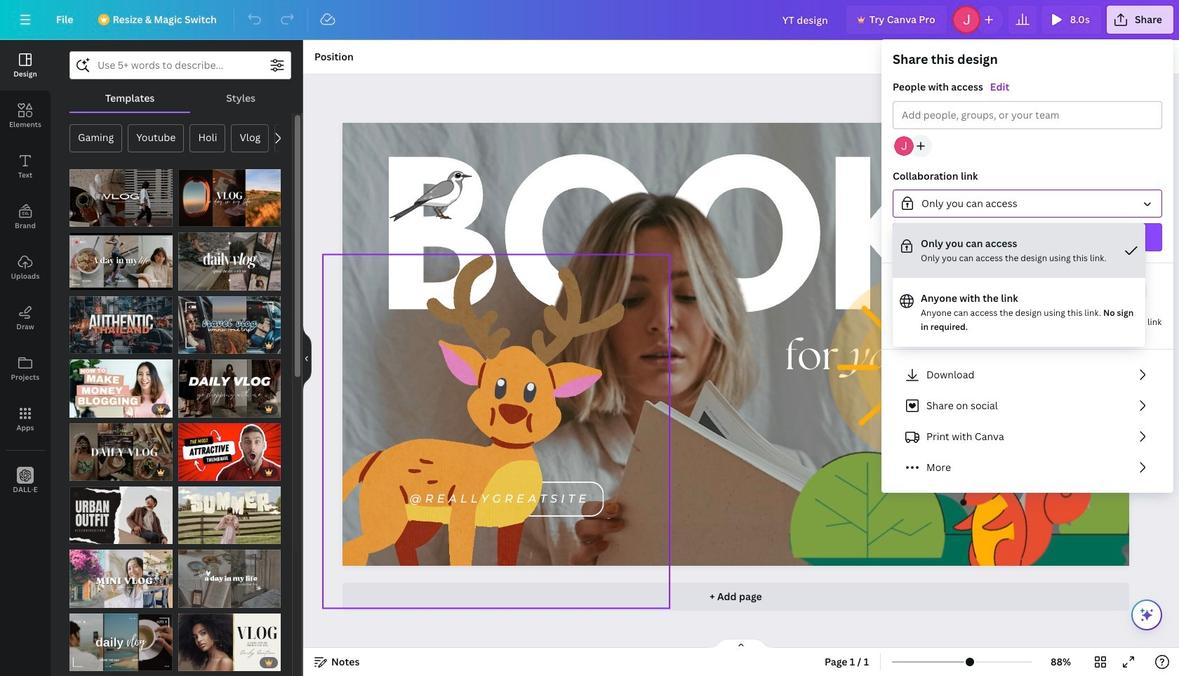 Task type: locate. For each thing, give the bounding box(es) containing it.
most attractive youtube thumbnail group
[[178, 423, 281, 481]]

most attractive youtube thumbnail image
[[178, 423, 281, 481]]

1 brown minimalist lifestyle daily vlog youtube thumbnail group from the top
[[70, 224, 172, 291]]

white simple mini vlog youtube thumbnail group
[[70, 542, 172, 608]]

big text how to youtube thumbnail image
[[70, 360, 172, 418]]

brown minimalist lifestyle daily vlog youtube thumbnail image down brown and white simple vlog youtube thumbnail
[[70, 233, 172, 291]]

list box
[[893, 223, 1146, 347]]

list
[[893, 361, 1163, 482]]

big text how to youtube thumbnail group
[[70, 351, 172, 418]]

1 vertical spatial brown minimalist lifestyle daily vlog youtube thumbnail image
[[70, 614, 172, 672]]

beige minimalist vlog daily routine youtube thumbnail image
[[178, 614, 281, 672]]

1 option from the top
[[893, 223, 1146, 278]]

brown minimalist lifestyle daily vlog youtube thumbnail image down white simple mini vlog youtube thumbnail
[[70, 614, 172, 672]]

orange yellow minimalist aesthetic a day in my life travel vlog youtube thumbnail image
[[178, 169, 281, 227]]

aesthetic simple vacation trip youtube thumbnail image
[[178, 487, 281, 545]]

0 vertical spatial brown minimalist lifestyle daily vlog youtube thumbnail image
[[70, 233, 172, 291]]

side panel tab list
[[0, 40, 51, 506]]

0 vertical spatial brown minimalist lifestyle daily vlog youtube thumbnail group
[[70, 224, 172, 291]]

white simple mini vlog youtube thumbnail image
[[70, 550, 172, 608]]

2 brown minimalist lifestyle daily vlog youtube thumbnail group from the top
[[70, 605, 172, 672]]

1 brown minimalist lifestyle daily vlog youtube thumbnail image from the top
[[70, 233, 172, 291]]

blue vintage retro travel vlog youtube thumbnail image
[[178, 296, 281, 354]]

brown minimalist lifestyle daily vlog youtube thumbnail image
[[70, 233, 172, 291], [70, 614, 172, 672]]

beige minimalist aesthetic daily vlog youtube thumbnail image
[[178, 550, 281, 608]]

brown minimalist lifestyle daily vlog youtube thumbnail group
[[70, 224, 172, 291], [70, 605, 172, 672]]

1 vertical spatial brown minimalist lifestyle daily vlog youtube thumbnail group
[[70, 605, 172, 672]]

show pages image
[[708, 638, 775, 650]]

brown white modern lifestyle vlog youtube thumbnail image
[[70, 423, 172, 481]]

Design title text field
[[772, 6, 841, 34]]

option
[[893, 223, 1146, 278], [893, 278, 1146, 347]]

Add people, groups, or your team text field
[[902, 102, 1154, 129]]

canva assistant image
[[1139, 607, 1156, 624]]

2 brown minimalist lifestyle daily vlog youtube thumbnail image from the top
[[70, 614, 172, 672]]

None button
[[893, 190, 1163, 218]]

brown black elegant aesthetic fashion vlog youtube thumbnail image
[[178, 360, 281, 418]]

brown black elegant aesthetic fashion vlog youtube thumbnail group
[[178, 360, 281, 418]]

group
[[882, 51, 1174, 263]]

aesthetic simple vacation trip youtube thumbnail group
[[178, 487, 281, 545]]

brown white modern lifestyle vlog youtube thumbnail group
[[70, 415, 172, 481]]

animated squirrel outdoors image
[[786, 267, 1141, 621], [786, 267, 1141, 621]]



Task type: describe. For each thing, give the bounding box(es) containing it.
playful japanese wagtail image
[[387, 167, 475, 225]]

orange yellow minimalist aesthetic a day in my life travel vlog youtube thumbnail group
[[178, 169, 281, 227]]

blue vintage retro travel vlog youtube thumbnail group
[[178, 296, 281, 354]]

brown and white simple vlog youtube thumbnail image
[[70, 169, 172, 227]]

beige minimalist vlog daily routine youtube thumbnail group
[[178, 605, 281, 672]]

2 option from the top
[[893, 278, 1146, 347]]

neutral elegant minimalist daily vlog youtube thumbnail image
[[178, 233, 281, 291]]

brown minimalist lifestyle daily vlog youtube thumbnail image for beige minimalist vlog daily routine youtube thumbnail
[[70, 614, 172, 672]]

beige minimalist aesthetic daily vlog youtube thumbnail group
[[178, 550, 281, 608]]

black and brown modern urban outfit recommendations youtube thumbnail group
[[70, 478, 172, 545]]

dark grey minimalist photo travel youtube thumbnail image
[[70, 296, 172, 354]]

black and brown modern urban outfit recommendations youtube thumbnail image
[[70, 487, 172, 545]]

Use 5+ words to describe... search field
[[98, 52, 263, 79]]

deer animated sticker image
[[323, 255, 670, 609]]

neutral elegant minimalist daily vlog youtube thumbnail group
[[178, 233, 281, 291]]

Zoom button
[[1039, 651, 1084, 673]]

brown minimalist lifestyle daily vlog youtube thumbnail image for neutral elegant minimalist daily vlog youtube thumbnail at the left top of the page
[[70, 233, 172, 291]]

brown minimalist lifestyle daily vlog youtube thumbnail group for beige minimalist vlog daily routine youtube thumbnail
[[70, 605, 172, 672]]

hide image
[[303, 324, 312, 392]]

main menu bar
[[0, 0, 1180, 40]]

brown and white simple vlog youtube thumbnail group
[[70, 161, 172, 227]]

dark grey minimalist photo travel youtube thumbnail group
[[70, 288, 172, 354]]

brown minimalist lifestyle daily vlog youtube thumbnail group for neutral elegant minimalist daily vlog youtube thumbnail at the left top of the page
[[70, 224, 172, 291]]



Task type: vqa. For each thing, say whether or not it's contained in the screenshot.
"option"
yes



